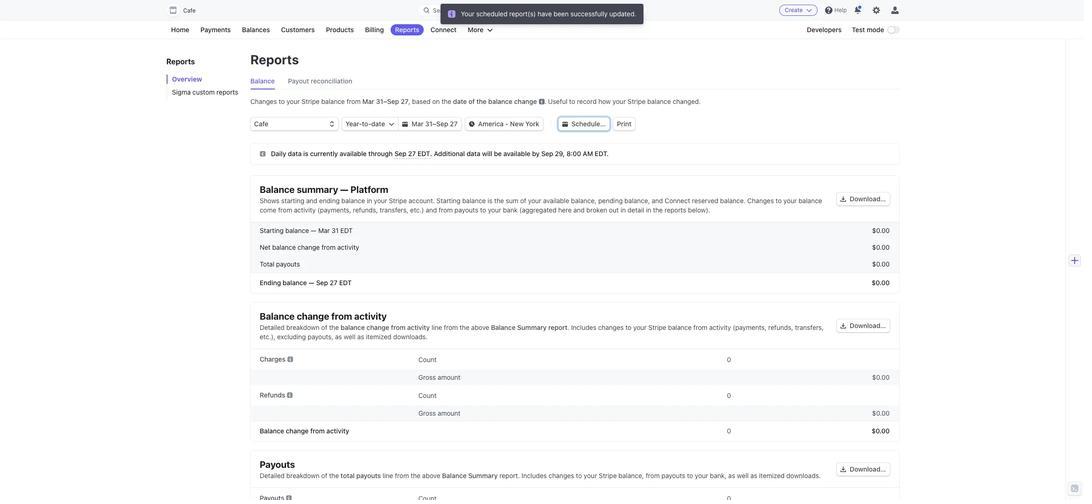 Task type: locate. For each thing, give the bounding box(es) containing it.
0 vertical spatial gross
[[419, 374, 436, 382]]

0 horizontal spatial starting
[[260, 227, 284, 235]]

balance change from activity up payouts
[[260, 428, 349, 436]]

changes inside 'balance summary — platform shows starting and ending balance in your stripe account. starting balance is the sum of your available balance, pending balance, and connect reserved balance. changes to your balance come from activity (payments, refunds, transfers, etc.) and from payouts to your bank (aggregated here and broken out in detail in the reports below).'
[[748, 197, 774, 205]]

is left sum
[[488, 197, 493, 205]]

2 amount from the top
[[438, 410, 461, 418]]

0 vertical spatial grid
[[250, 223, 899, 294]]

1 vertical spatial download…
[[850, 322, 886, 330]]

sigma custom reports
[[172, 88, 238, 96]]

2 balance change from activity from the top
[[260, 428, 349, 436]]

3 download… from the top
[[850, 466, 886, 474]]

8 row from the top
[[250, 406, 899, 422]]

1 vertical spatial refunds,
[[769, 324, 794, 332]]

3 download… button from the top
[[837, 464, 890, 477]]

0 vertical spatial 0 cell
[[577, 353, 731, 367]]

changed.
[[673, 98, 701, 106]]

tab list containing balance
[[250, 75, 899, 90]]

– left , on the top left
[[383, 98, 387, 106]]

— for platform
[[340, 184, 349, 195]]

1 vertical spatial .
[[430, 150, 432, 158]]

is inside 'balance summary — platform shows starting and ending balance in your stripe account. starting balance is the sum of your available balance, pending balance, and connect reserved balance. changes to your balance come from activity (payments, refunds, transfers, etc.) and from payouts to your bank (aggregated here and broken out in detail in the reports below).'
[[488, 197, 493, 205]]

be
[[494, 150, 502, 158]]

0 vertical spatial refunds,
[[353, 206, 378, 214]]

0 vertical spatial 0
[[727, 356, 731, 364]]

5 row from the top
[[250, 350, 899, 370]]

reports up "balance" link
[[250, 52, 299, 67]]

2 vertical spatial .
[[568, 324, 570, 332]]

includes right report.
[[522, 473, 547, 480]]

detailed down payouts
[[260, 473, 285, 480]]

1 vertical spatial reports
[[665, 206, 687, 214]]

svg image for payouts
[[841, 467, 846, 473]]

1 vertical spatial line
[[383, 473, 393, 480]]

2 vertical spatial edt
[[339, 279, 352, 287]]

1 horizontal spatial changes
[[598, 324, 624, 332]]

mar up to-
[[363, 98, 375, 106]]

svg image
[[389, 121, 395, 127], [402, 121, 408, 127], [469, 121, 475, 127]]

well inside 'payouts detailed breakdown of the total payouts line from the above balance summary report. includes changes to your stripe balance, from payouts to your bank, as well as itemized downloads.'
[[737, 473, 749, 480]]

sep left , on the top left
[[387, 98, 399, 106]]

0 horizontal spatial reports
[[217, 88, 238, 96]]

of
[[469, 98, 475, 106], [520, 197, 527, 205], [321, 324, 328, 332], [321, 473, 328, 480]]

in right out on the top right of page
[[621, 206, 626, 214]]

1 0 cell from the top
[[577, 353, 731, 367]]

1 count from the top
[[419, 356, 437, 364]]

includes inside 'payouts detailed breakdown of the total payouts line from the above balance summary report. includes changes to your stripe balance, from payouts to your bank, as well as itemized downloads.'
[[522, 473, 547, 480]]

0 vertical spatial balance change from activity
[[260, 311, 387, 322]]

0 vertical spatial $0.00 cell
[[736, 374, 890, 382]]

2 vertical spatial mar
[[318, 227, 330, 235]]

grid containing starting balance —
[[250, 223, 899, 294]]

1 balance change from activity from the top
[[260, 311, 387, 322]]

row containing starting balance —
[[250, 223, 899, 240]]

. for includes
[[568, 324, 570, 332]]

well right bank,
[[737, 473, 749, 480]]

31 down ending
[[332, 227, 339, 235]]

0 cell for refunds
[[577, 389, 731, 402]]

0 horizontal spatial well
[[344, 333, 356, 341]]

2 gross amount from the top
[[419, 410, 461, 418]]

1 horizontal spatial connect
[[665, 197, 691, 205]]

breakdown up excluding
[[287, 324, 320, 332]]

as
[[335, 333, 342, 341], [357, 333, 364, 341], [729, 473, 736, 480], [751, 473, 758, 480]]

— up net balance change from activity
[[311, 227, 317, 235]]

1 horizontal spatial available
[[504, 150, 531, 158]]

connect up below).
[[665, 197, 691, 205]]

line inside 'payouts detailed breakdown of the total payouts line from the above balance summary report. includes changes to your stripe balance, from payouts to your bank, as well as itemized downloads.'
[[383, 473, 393, 480]]

row containing ending balance —
[[250, 273, 899, 294]]

payouts,
[[308, 333, 334, 341]]

31
[[376, 98, 383, 106], [425, 120, 433, 128], [332, 227, 339, 235]]

balance,
[[571, 197, 597, 205], [625, 197, 650, 205], [619, 473, 644, 480]]

svg image left the america
[[469, 121, 475, 127]]

0 vertical spatial breakdown
[[287, 324, 320, 332]]

itemized inside 'payouts detailed breakdown of the total payouts line from the above balance summary report. includes changes to your stripe balance, from payouts to your bank, as well as itemized downloads.'
[[759, 473, 785, 480]]

1 vertical spatial changes
[[748, 197, 774, 205]]

connect down search…
[[431, 26, 457, 34]]

stripe inside 'payouts detailed breakdown of the total payouts line from the above balance summary report. includes changes to your stripe balance, from payouts to your bank, as well as itemized downloads.'
[[599, 473, 617, 480]]

payouts left bank
[[455, 206, 479, 214]]

ending
[[260, 279, 281, 287]]

changes down "balance" link
[[250, 98, 277, 106]]

2 svg image from the left
[[402, 121, 408, 127]]

2 grid from the top
[[250, 350, 899, 442]]

available up here
[[543, 197, 570, 205]]

cell
[[260, 374, 414, 382], [260, 410, 414, 418], [577, 410, 731, 418], [577, 493, 731, 501]]

in right detail
[[646, 206, 652, 214]]

1 vertical spatial 0
[[727, 392, 731, 400]]

of inside 'balance summary — platform shows starting and ending balance in your stripe account. starting balance is the sum of your available balance, pending balance, and connect reserved balance. changes to your balance come from activity (payments, refunds, transfers, etc.) and from payouts to your bank (aggregated here and broken out in detail in the reports below).'
[[520, 197, 527, 205]]

america
[[478, 120, 504, 128]]

gross
[[419, 374, 436, 382], [419, 410, 436, 418]]

1 vertical spatial 31
[[425, 120, 433, 128]]

detailed up etc.),
[[260, 324, 285, 332]]

sep down on
[[436, 120, 448, 128]]

0 horizontal spatial mar
[[318, 227, 330, 235]]

is
[[303, 150, 309, 158], [488, 197, 493, 205]]

products
[[326, 26, 354, 34]]

2 count from the top
[[419, 392, 437, 400]]

3 0 from the top
[[727, 428, 731, 436]]

1 vertical spatial edt
[[341, 227, 353, 235]]

2 vertical spatial 0
[[727, 428, 731, 436]]

summary inside 'payouts detailed breakdown of the total payouts line from the above balance summary report. includes changes to your stripe balance, from payouts to your bank, as well as itemized downloads.'
[[469, 473, 498, 480]]

0 vertical spatial well
[[344, 333, 356, 341]]

refunds
[[260, 392, 285, 400]]

0 horizontal spatial .
[[430, 150, 432, 158]]

.
[[545, 98, 547, 106], [430, 150, 432, 158], [568, 324, 570, 332]]

2 horizontal spatial .
[[568, 324, 570, 332]]

and
[[306, 197, 318, 205], [652, 197, 663, 205], [426, 206, 437, 214], [574, 206, 585, 214]]

sep right by
[[542, 150, 554, 158]]

download… button for of
[[837, 464, 890, 477]]

starting right account.
[[437, 197, 461, 205]]

1 vertical spatial itemized
[[759, 473, 785, 480]]

1 vertical spatial connect
[[665, 197, 691, 205]]

0 vertical spatial starting
[[437, 197, 461, 205]]

balance, inside 'payouts detailed breakdown of the total payouts line from the above balance summary report. includes changes to your stripe balance, from payouts to your bank, as well as itemized downloads.'
[[619, 473, 644, 480]]

0 vertical spatial –
[[383, 98, 387, 106]]

in down platform
[[367, 197, 372, 205]]

0 horizontal spatial –
[[383, 98, 387, 106]]

schedule…
[[572, 120, 606, 128]]

1 vertical spatial is
[[488, 197, 493, 205]]

1 horizontal spatial (payments,
[[733, 324, 767, 332]]

successfully
[[571, 10, 608, 18]]

svg image inside year-to-date popup button
[[389, 121, 395, 127]]

gross amount
[[419, 374, 461, 382], [419, 410, 461, 418]]

date of the balance change
[[453, 98, 537, 106]]

summary
[[518, 324, 547, 332], [469, 473, 498, 480]]

transfers,
[[380, 206, 409, 214], [795, 324, 824, 332]]

edt
[[418, 150, 430, 158], [341, 227, 353, 235], [339, 279, 352, 287]]

2 detailed from the top
[[260, 473, 285, 480]]

ending balance — sep 27 edt
[[260, 279, 352, 287]]

svg image
[[562, 121, 568, 127], [260, 151, 265, 157], [841, 197, 846, 202], [841, 324, 846, 329], [841, 467, 846, 473]]

1 grid from the top
[[250, 223, 899, 294]]

1 gross amount from the top
[[419, 374, 461, 382]]

sep
[[387, 98, 399, 106], [436, 120, 448, 128], [395, 150, 407, 158], [542, 150, 554, 158], [316, 279, 328, 287]]

2 vertical spatial —
[[309, 279, 314, 287]]

date
[[453, 98, 467, 106], [371, 120, 385, 128]]

1 gross from the top
[[419, 374, 436, 382]]

includes right the report
[[571, 324, 597, 332]]

2 gross from the top
[[419, 410, 436, 418]]

payout reconciliation
[[288, 77, 353, 85]]

1 horizontal spatial is
[[488, 197, 493, 205]]

etc.),
[[260, 333, 276, 341]]

will
[[482, 150, 492, 158]]

count
[[419, 356, 437, 364], [419, 392, 437, 400]]

31 up year-to-date popup button
[[376, 98, 383, 106]]

shows
[[260, 197, 280, 205]]

available left by
[[504, 150, 531, 158]]

0 vertical spatial connect
[[431, 26, 457, 34]]

your inside . includes changes to your stripe balance from activity (payments, refunds, transfers, etc.), excluding payouts, as well as itemized downloads.
[[634, 324, 647, 332]]

1 horizontal spatial svg image
[[402, 121, 408, 127]]

of right sum
[[520, 197, 527, 205]]

report
[[549, 324, 568, 332]]

payouts inside 'balance summary — platform shows starting and ending balance in your stripe account. starting balance is the sum of your available balance, pending balance, and connect reserved balance. changes to your balance come from activity (payments, refunds, transfers, etc.) and from payouts to your bank (aggregated here and broken out in detail in the reports below).'
[[455, 206, 479, 214]]

0 horizontal spatial includes
[[522, 473, 547, 480]]

2 horizontal spatial svg image
[[469, 121, 475, 127]]

3 row from the top
[[250, 256, 899, 273]]

2 0 cell from the top
[[577, 389, 731, 402]]

through
[[369, 150, 393, 158]]

starting up net
[[260, 227, 284, 235]]

1 vertical spatial amount
[[438, 410, 461, 418]]

includes inside . includes changes to your stripe balance from activity (payments, refunds, transfers, etc.), excluding payouts, as well as itemized downloads.
[[571, 324, 597, 332]]

1 vertical spatial download… button
[[837, 320, 890, 333]]

of left total
[[321, 473, 328, 480]]

of inside 'payouts detailed breakdown of the total payouts line from the above balance summary report. includes changes to your stripe balance, from payouts to your bank, as well as itemized downloads.'
[[321, 473, 328, 480]]

1 download… from the top
[[850, 195, 886, 203]]

1 vertical spatial (payments,
[[733, 324, 767, 332]]

row
[[250, 223, 899, 240], [250, 240, 899, 256], [250, 256, 899, 273], [250, 273, 899, 294], [250, 350, 899, 370], [250, 370, 899, 386], [250, 386, 899, 406], [250, 406, 899, 422], [250, 422, 899, 442], [250, 489, 899, 501]]

1 row from the top
[[250, 223, 899, 240]]

reports link
[[391, 24, 424, 35]]

data right daily
[[288, 150, 302, 158]]

(payments,
[[318, 206, 351, 214], [733, 324, 767, 332]]

date right year-
[[371, 120, 385, 128]]

2 vertical spatial download… button
[[837, 464, 890, 477]]

31 inside row
[[332, 227, 339, 235]]

4 row from the top
[[250, 273, 899, 294]]

refunds, inside . includes changes to your stripe balance from activity (payments, refunds, transfers, etc.), excluding payouts, as well as itemized downloads.
[[769, 324, 794, 332]]

changes
[[598, 324, 624, 332], [549, 473, 574, 480]]

0 horizontal spatial changes
[[250, 98, 277, 106]]

—
[[340, 184, 349, 195], [311, 227, 317, 235], [309, 279, 314, 287]]

detailed inside 'payouts detailed breakdown of the total payouts line from the above balance summary report. includes changes to your stripe balance, from payouts to your bank, as well as itemized downloads.'
[[260, 473, 285, 480]]

— left platform
[[340, 184, 349, 195]]

well
[[344, 333, 356, 341], [737, 473, 749, 480]]

1 horizontal spatial –
[[433, 120, 436, 128]]

3 svg image from the left
[[469, 121, 475, 127]]

1 horizontal spatial includes
[[571, 324, 597, 332]]

1 svg image from the left
[[389, 121, 395, 127]]

2 vertical spatial download…
[[850, 466, 886, 474]]

0 horizontal spatial data
[[288, 150, 302, 158]]

1 horizontal spatial mar
[[363, 98, 375, 106]]

line
[[432, 324, 442, 332], [383, 473, 393, 480]]

starting inside row
[[260, 227, 284, 235]]

1 vertical spatial above
[[422, 473, 441, 480]]

2 0 from the top
[[727, 392, 731, 400]]

0 vertical spatial —
[[340, 184, 349, 195]]

0 vertical spatial edt
[[418, 150, 430, 158]]

1 horizontal spatial line
[[432, 324, 442, 332]]

0 vertical spatial amount
[[438, 374, 461, 382]]

balances
[[242, 26, 270, 34]]

0 for charges
[[727, 356, 731, 364]]

to-
[[362, 120, 371, 128]]

changes right 'balance.'
[[748, 197, 774, 205]]

reports inside 'balance summary — platform shows starting and ending balance in your stripe account. starting balance is the sum of your available balance, pending balance, and connect reserved balance. changes to your balance come from activity (payments, refunds, transfers, etc.) and from payouts to your bank (aggregated here and broken out in detail in the reports below).'
[[665, 206, 687, 214]]

1 vertical spatial date
[[371, 120, 385, 128]]

stripe
[[302, 98, 320, 106], [628, 98, 646, 106], [389, 197, 407, 205], [649, 324, 667, 332], [599, 473, 617, 480]]

0 vertical spatial mar
[[363, 98, 375, 106]]

0 vertical spatial count
[[419, 356, 437, 364]]

1 horizontal spatial well
[[737, 473, 749, 480]]

balance link
[[250, 75, 281, 90]]

data
[[288, 150, 302, 158], [467, 150, 481, 158]]

sep right through at the left top of the page
[[395, 150, 407, 158]]

reports right billing
[[395, 26, 419, 34]]

1 horizontal spatial 31
[[376, 98, 383, 106]]

1 horizontal spatial reports
[[665, 206, 687, 214]]

available inside 'balance summary — platform shows starting and ending balance in your stripe account. starting balance is the sum of your available balance, pending balance, and connect reserved balance. changes to your balance come from activity (payments, refunds, transfers, etc.) and from payouts to your bank (aggregated here and broken out in detail in the reports below).'
[[543, 197, 570, 205]]

america - new york
[[478, 120, 540, 128]]

svg image right to-
[[389, 121, 395, 127]]

0 horizontal spatial summary
[[469, 473, 498, 480]]

— inside 'balance summary — platform shows starting and ending balance in your stripe account. starting balance is the sum of your available balance, pending balance, and connect reserved balance. changes to your balance come from activity (payments, refunds, transfers, etc.) and from payouts to your bank (aggregated here and broken out in detail in the reports below).'
[[340, 184, 349, 195]]

1 horizontal spatial above
[[471, 324, 490, 332]]

create
[[785, 7, 803, 14]]

-
[[506, 120, 509, 128]]

breakdown down payouts
[[287, 473, 320, 480]]

refunds,
[[353, 206, 378, 214], [769, 324, 794, 332]]

27
[[401, 98, 409, 106], [450, 120, 458, 128], [408, 150, 416, 158], [330, 279, 338, 287]]

1 0 from the top
[[727, 356, 731, 364]]

reports loading completed element
[[250, 75, 899, 501]]

customers
[[281, 26, 315, 34]]

1 vertical spatial —
[[311, 227, 317, 235]]

0 vertical spatial itemized
[[366, 333, 392, 341]]

reports up overview
[[166, 57, 195, 66]]

excluding
[[277, 333, 306, 341]]

balance change from activity up payouts,
[[260, 311, 387, 322]]

is left currently in the top left of the page
[[303, 150, 309, 158]]

$0.00
[[873, 227, 890, 235], [873, 244, 890, 252], [873, 261, 890, 268], [872, 279, 890, 287], [873, 374, 890, 382], [873, 410, 890, 418], [872, 428, 890, 436]]

billing
[[365, 26, 384, 34]]

31 down on
[[425, 120, 433, 128]]

27 down net balance change from activity
[[330, 279, 338, 287]]

developers link
[[803, 24, 847, 35]]

0 vertical spatial summary
[[518, 324, 547, 332]]

date right on
[[453, 98, 467, 106]]

available left through at the left top of the page
[[340, 150, 367, 158]]

print button
[[614, 118, 636, 131]]

to
[[279, 98, 285, 106], [569, 98, 576, 106], [776, 197, 782, 205], [480, 206, 486, 214], [626, 324, 632, 332], [576, 473, 582, 480], [687, 473, 693, 480]]

home
[[171, 26, 189, 34]]

edt.
[[595, 150, 609, 158]]

0 horizontal spatial refunds,
[[353, 206, 378, 214]]

from
[[347, 98, 361, 106], [278, 206, 292, 214], [439, 206, 453, 214], [322, 244, 336, 252], [331, 311, 352, 322], [391, 324, 406, 332], [444, 324, 458, 332], [694, 324, 708, 332], [310, 428, 325, 436], [395, 473, 409, 480], [646, 473, 660, 480]]

payouts right "total"
[[276, 261, 300, 268]]

1 vertical spatial summary
[[469, 473, 498, 480]]

1 vertical spatial detailed
[[260, 473, 285, 480]]

net balance change from activity
[[260, 244, 359, 252]]

1 vertical spatial starting
[[260, 227, 284, 235]]

changes inside . includes changes to your stripe balance from activity (payments, refunds, transfers, etc.), excluding payouts, as well as itemized downloads.
[[598, 324, 624, 332]]

your scheduled report(s) have been successfully updated.
[[461, 10, 637, 18]]

mar up net balance change from activity
[[318, 227, 330, 235]]

1 horizontal spatial changes
[[748, 197, 774, 205]]

balance change from activity inside row
[[260, 428, 349, 436]]

downloads.
[[393, 333, 428, 341], [787, 473, 821, 480]]

row containing charges
[[250, 350, 899, 370]]

1 horizontal spatial refunds,
[[769, 324, 794, 332]]

0 horizontal spatial itemized
[[366, 333, 392, 341]]

1 $0.00 cell from the top
[[736, 374, 890, 382]]

grid
[[250, 223, 899, 294], [250, 350, 899, 442]]

count for charges
[[419, 356, 437, 364]]

well right payouts,
[[344, 333, 356, 341]]

grid for balance change from activity
[[250, 350, 899, 442]]

0 vertical spatial gross amount
[[419, 374, 461, 382]]

7 row from the top
[[250, 386, 899, 406]]

2 row from the top
[[250, 240, 899, 256]]

$0.00 cell
[[736, 374, 890, 382], [736, 410, 890, 418]]

9 row from the top
[[250, 422, 899, 442]]

. for useful
[[545, 98, 547, 106]]

reports left below).
[[665, 206, 687, 214]]

starting
[[437, 197, 461, 205], [260, 227, 284, 235]]

includes
[[571, 324, 597, 332], [522, 473, 547, 480]]

downloads. inside . includes changes to your stripe balance from activity (payments, refunds, transfers, etc.), excluding payouts, as well as itemized downloads.
[[393, 333, 428, 341]]

summary left the report
[[518, 324, 547, 332]]

reports right custom
[[217, 88, 238, 96]]

1 vertical spatial includes
[[522, 473, 547, 480]]

1 horizontal spatial summary
[[518, 324, 547, 332]]

downloads. inside 'payouts detailed breakdown of the total payouts line from the above balance summary report. includes changes to your stripe balance, from payouts to your bank, as well as itemized downloads.'
[[787, 473, 821, 480]]

Search… search field
[[418, 4, 648, 16]]

balance inside . includes changes to your stripe balance from activity (payments, refunds, transfers, etc.), excluding payouts, as well as itemized downloads.
[[668, 324, 692, 332]]

balance inside 'payouts detailed breakdown of the total payouts line from the above balance summary report. includes changes to your stripe balance, from payouts to your bank, as well as itemized downloads.'
[[442, 473, 467, 480]]

1 vertical spatial changes
[[549, 473, 574, 480]]

download… for of
[[850, 466, 886, 474]]

row containing net balance change from activity
[[250, 240, 899, 256]]

0 vertical spatial detailed
[[260, 324, 285, 332]]

0 horizontal spatial is
[[303, 150, 309, 158]]

1 horizontal spatial transfers,
[[795, 324, 824, 332]]

gross amount for refunds
[[419, 410, 461, 418]]

row containing total payouts
[[250, 256, 899, 273]]

. inside . includes changes to your stripe balance from activity (payments, refunds, transfers, etc.), excluding payouts, as well as itemized downloads.
[[568, 324, 570, 332]]

1 download… button from the top
[[837, 193, 890, 206]]

svg image inside america - new york button
[[469, 121, 475, 127]]

sep down net balance change from activity
[[316, 279, 328, 287]]

breakdown
[[287, 324, 320, 332], [287, 473, 320, 480]]

svg image left mar 31 – sep 27
[[402, 121, 408, 127]]

summary left report.
[[469, 473, 498, 480]]

download… button for platform
[[837, 193, 890, 206]]

mar down the based on the top of page
[[412, 120, 424, 128]]

grid containing charges
[[250, 350, 899, 442]]

balance
[[250, 77, 275, 85], [260, 184, 295, 195], [260, 311, 295, 322], [491, 324, 516, 332], [260, 428, 284, 436], [442, 473, 467, 480]]

2 vertical spatial 31
[[332, 227, 339, 235]]

available
[[340, 150, 367, 158], [504, 150, 531, 158], [543, 197, 570, 205]]

0 cell
[[577, 353, 731, 367], [577, 389, 731, 402]]

1 vertical spatial mar
[[412, 120, 424, 128]]

1 vertical spatial $0.00 cell
[[736, 410, 890, 418]]

2 breakdown from the top
[[287, 473, 320, 480]]

– down on
[[433, 120, 436, 128]]

0 vertical spatial download… button
[[837, 193, 890, 206]]

— down net balance change from activity
[[309, 279, 314, 287]]

payouts
[[455, 206, 479, 214], [276, 261, 300, 268], [356, 473, 381, 480], [662, 473, 686, 480]]

,
[[409, 98, 411, 106]]

data left will
[[467, 150, 481, 158]]

1 horizontal spatial date
[[453, 98, 467, 106]]

1 amount from the top
[[438, 374, 461, 382]]

2 horizontal spatial in
[[646, 206, 652, 214]]

download…
[[850, 195, 886, 203], [850, 322, 886, 330], [850, 466, 886, 474]]

above
[[471, 324, 490, 332], [422, 473, 441, 480]]

tab list
[[250, 75, 899, 90]]

0 horizontal spatial line
[[383, 473, 393, 480]]

help
[[835, 7, 847, 14]]



Task type: vqa. For each thing, say whether or not it's contained in the screenshot.
Preferences to the top
no



Task type: describe. For each thing, give the bounding box(es) containing it.
on
[[432, 98, 440, 106]]

Search… text field
[[418, 4, 648, 16]]

count for refunds
[[419, 392, 437, 400]]

well inside . includes changes to your stripe balance from activity (payments, refunds, transfers, etc.), excluding payouts, as well as itemized downloads.
[[344, 333, 356, 341]]

starting inside 'balance summary — platform shows starting and ending balance in your stripe account. starting balance is the sum of your available balance, pending balance, and connect reserved balance. changes to your balance come from activity (payments, refunds, transfers, etc.) and from payouts to your bank (aggregated here and broken out in detail in the reports below).'
[[437, 197, 461, 205]]

1 data from the left
[[288, 150, 302, 158]]

scheduled
[[476, 10, 508, 18]]

year-to-date
[[346, 120, 385, 128]]

cafe button
[[166, 4, 205, 17]]

balance.
[[720, 197, 746, 205]]

1 horizontal spatial in
[[621, 206, 626, 214]]

1 horizontal spatial reports
[[250, 52, 299, 67]]

pending
[[599, 197, 623, 205]]

changes to your stripe balance from mar 31 – sep 27 , based on the
[[250, 98, 452, 106]]

year-
[[346, 120, 362, 128]]

connect inside 'balance summary — platform shows starting and ending balance in your stripe account. starting balance is the sum of your available balance, pending balance, and connect reserved balance. changes to your balance come from activity (payments, refunds, transfers, etc.) and from payouts to your bank (aggregated here and broken out in detail in the reports below).'
[[665, 197, 691, 205]]

help button
[[822, 3, 851, 18]]

svg image inside schedule… button
[[562, 121, 568, 127]]

— for mar
[[311, 227, 317, 235]]

payments link
[[196, 24, 236, 35]]

below).
[[688, 206, 711, 214]]

27 left the based on the top of page
[[401, 98, 409, 106]]

print
[[617, 120, 632, 128]]

balance inside tab list
[[250, 77, 275, 85]]

charges
[[260, 356, 286, 364]]

amount for refunds
[[438, 410, 461, 418]]

total payouts
[[260, 261, 300, 268]]

overview link
[[166, 75, 241, 84]]

how
[[599, 98, 611, 106]]

currently
[[310, 150, 338, 158]]

report.
[[500, 473, 520, 480]]

search…
[[433, 7, 457, 14]]

record
[[577, 98, 597, 106]]

connect link
[[426, 24, 461, 35]]

to inside . includes changes to your stripe balance from activity (payments, refunds, transfers, etc.), excluding payouts, as well as itemized downloads.
[[626, 324, 632, 332]]

of right on
[[469, 98, 475, 106]]

1 breakdown from the top
[[287, 324, 320, 332]]

customers link
[[277, 24, 320, 35]]

2 data from the left
[[467, 150, 481, 158]]

balance inside row
[[260, 428, 284, 436]]

account.
[[409, 197, 435, 205]]

date inside popup button
[[371, 120, 385, 128]]

detailed breakdown of the balance change from activity line from the above balance summary report
[[260, 324, 568, 332]]

— for sep
[[309, 279, 314, 287]]

ending
[[319, 197, 340, 205]]

payouts inside grid
[[276, 261, 300, 268]]

by
[[532, 150, 540, 158]]

27 inside row
[[330, 279, 338, 287]]

year-to-date button
[[342, 118, 398, 131]]

detail
[[628, 206, 645, 214]]

additional
[[434, 150, 465, 158]]

row containing balance change from activity
[[250, 422, 899, 442]]

download… for platform
[[850, 195, 886, 203]]

0 vertical spatial changes
[[250, 98, 277, 106]]

payouts left bank,
[[662, 473, 686, 480]]

grid for balance summary — platform
[[250, 223, 899, 294]]

amount for charges
[[438, 374, 461, 382]]

27 right through at the left top of the page
[[408, 150, 416, 158]]

(payments, inside . includes changes to your stripe balance from activity (payments, refunds, transfers, etc.), excluding payouts, as well as itemized downloads.
[[733, 324, 767, 332]]

refunds, inside 'balance summary — platform shows starting and ending balance in your stripe account. starting balance is the sum of your available balance, pending balance, and connect reserved balance. changes to your balance come from activity (payments, refunds, transfers, etc.) and from payouts to your bank (aggregated here and broken out in detail in the reports below).'
[[353, 206, 378, 214]]

developers
[[807, 26, 842, 34]]

create button
[[780, 5, 818, 16]]

america - new york button
[[465, 118, 543, 131]]

27 up additional
[[450, 120, 458, 128]]

out
[[609, 206, 619, 214]]

cafe
[[183, 7, 196, 14]]

payout
[[288, 77, 309, 85]]

(payments, inside 'balance summary — platform shows starting and ending balance in your stripe account. starting balance is the sum of your available balance, pending balance, and connect reserved balance. changes to your balance come from activity (payments, refunds, transfers, etc.) and from payouts to your bank (aggregated here and broken out in detail in the reports below).'
[[318, 206, 351, 214]]

stripe inside 'balance summary — platform shows starting and ending balance in your stripe account. starting balance is the sum of your available balance, pending balance, and connect reserved balance. changes to your balance come from activity (payments, refunds, transfers, etc.) and from payouts to your bank (aggregated here and broken out in detail in the reports below).'
[[389, 197, 407, 205]]

test
[[852, 26, 865, 34]]

payouts right total
[[356, 473, 381, 480]]

0 vertical spatial line
[[432, 324, 442, 332]]

changes inside 'payouts detailed breakdown of the total payouts line from the above balance summary report. includes changes to your stripe balance, from payouts to your bank, as well as itemized downloads.'
[[549, 473, 574, 480]]

svg image for balance summary — platform
[[841, 197, 846, 202]]

new
[[510, 120, 524, 128]]

connect inside connect link
[[431, 26, 457, 34]]

payouts
[[260, 460, 295, 471]]

2 $0.00 cell from the top
[[736, 410, 890, 418]]

above inside 'payouts detailed breakdown of the total payouts line from the above balance summary report. includes changes to your stripe balance, from payouts to your bank, as well as itemized downloads.'
[[422, 473, 441, 480]]

2 download… from the top
[[850, 322, 886, 330]]

svg image for balance change from activity
[[841, 324, 846, 329]]

platform
[[351, 184, 389, 195]]

sigma
[[172, 88, 191, 96]]

etc.)
[[410, 206, 424, 214]]

total
[[260, 261, 274, 268]]

activity inside 'balance summary — platform shows starting and ending balance in your stripe account. starting balance is the sum of your available balance, pending balance, and connect reserved balance. changes to your balance come from activity (payments, refunds, transfers, etc.) and from payouts to your bank (aggregated here and broken out in detail in the reports below).'
[[294, 206, 316, 214]]

useful
[[548, 98, 568, 106]]

balance change from activity for detailed breakdown of the
[[260, 311, 387, 322]]

breakdown inside 'payouts detailed breakdown of the total payouts line from the above balance summary report. includes changes to your stripe balance, from payouts to your bank, as well as itemized downloads.'
[[287, 473, 320, 480]]

more
[[468, 26, 484, 34]]

0 cell for charges
[[577, 353, 731, 367]]

mode
[[867, 26, 885, 34]]

of up payouts,
[[321, 324, 328, 332]]

0 horizontal spatial in
[[367, 197, 372, 205]]

payouts detailed breakdown of the total payouts line from the above balance summary report. includes changes to your stripe balance, from payouts to your bank, as well as itemized downloads.
[[260, 460, 821, 480]]

balance change from activity for 0
[[260, 428, 349, 436]]

sum
[[506, 197, 519, 205]]

billing link
[[361, 24, 389, 35]]

payments
[[201, 26, 231, 34]]

edt for ending balance — sep 27 edt
[[339, 279, 352, 287]]

your
[[461, 10, 475, 18]]

report(s)
[[509, 10, 536, 18]]

activity inside . includes changes to your stripe balance from activity (payments, refunds, transfers, etc.), excluding payouts, as well as itemized downloads.
[[710, 324, 731, 332]]

here
[[559, 206, 572, 214]]

transfers, inside . includes changes to your stripe balance from activity (payments, refunds, transfers, etc.), excluding payouts, as well as itemized downloads.
[[795, 324, 824, 332]]

. useful to record how your stripe balance changed.
[[545, 98, 701, 106]]

0 for refunds
[[727, 392, 731, 400]]

1 detailed from the top
[[260, 324, 285, 332]]

balances link
[[237, 24, 275, 35]]

10 row from the top
[[250, 489, 899, 501]]

daily
[[271, 150, 286, 158]]

0 vertical spatial reports
[[217, 88, 238, 96]]

sep inside grid
[[316, 279, 328, 287]]

0 horizontal spatial reports
[[166, 57, 195, 66]]

broken
[[587, 206, 608, 214]]

0 vertical spatial is
[[303, 150, 309, 158]]

based
[[412, 98, 431, 106]]

29,
[[555, 150, 565, 158]]

2 download… button from the top
[[837, 320, 890, 333]]

from inside . includes changes to your stripe balance from activity (payments, refunds, transfers, etc.), excluding payouts, as well as itemized downloads.
[[694, 324, 708, 332]]

am
[[583, 150, 593, 158]]

svg image for year-to-date
[[389, 121, 395, 127]]

mar 31 – sep 27
[[412, 120, 458, 128]]

edt for starting balance — mar 31 edt
[[341, 227, 353, 235]]

0 vertical spatial above
[[471, 324, 490, 332]]

daily data is currently available through sep 27 edt . additional data will be available by sep 29, 8:00 am edt.
[[271, 150, 609, 158]]

balance summary — platform shows starting and ending balance in your stripe account. starting balance is the sum of your available balance, pending balance, and connect reserved balance. changes to your balance come from activity (payments, refunds, transfers, etc.) and from payouts to your bank (aggregated here and broken out in detail in the reports below).
[[260, 184, 823, 214]]

test mode
[[852, 26, 885, 34]]

. includes changes to your stripe balance from activity (payments, refunds, transfers, etc.), excluding payouts, as well as itemized downloads.
[[260, 324, 824, 341]]

0 horizontal spatial available
[[340, 150, 367, 158]]

reconciliation
[[311, 77, 353, 85]]

6 row from the top
[[250, 370, 899, 386]]

sigma custom reports link
[[166, 88, 241, 97]]

york
[[526, 120, 540, 128]]

0 vertical spatial date
[[453, 98, 467, 106]]

balance inside 'balance summary — platform shows starting and ending balance in your stripe account. starting balance is the sum of your available balance, pending balance, and connect reserved balance. changes to your balance come from activity (payments, refunds, transfers, etc.) and from payouts to your bank (aggregated here and broken out in detail in the reports below).'
[[260, 184, 295, 195]]

stripe inside . includes changes to your stripe balance from activity (payments, refunds, transfers, etc.), excluding payouts, as well as itemized downloads.
[[649, 324, 667, 332]]

starting
[[281, 197, 305, 205]]

transfers, inside 'balance summary — platform shows starting and ending balance in your stripe account. starting balance is the sum of your available balance, pending balance, and connect reserved balance. changes to your balance come from activity (payments, refunds, transfers, etc.) and from payouts to your bank (aggregated here and broken out in detail in the reports below).'
[[380, 206, 409, 214]]

come
[[260, 206, 276, 214]]

2 horizontal spatial reports
[[395, 26, 419, 34]]

payout reconciliation link
[[288, 75, 358, 90]]

svg image for america - new york
[[469, 121, 475, 127]]

gross for refunds
[[419, 410, 436, 418]]

overview
[[172, 75, 202, 83]]

itemized inside . includes changes to your stripe balance from activity (payments, refunds, transfers, etc.), excluding payouts, as well as itemized downloads.
[[366, 333, 392, 341]]

home link
[[166, 24, 194, 35]]

row containing refunds
[[250, 386, 899, 406]]

bank,
[[710, 473, 727, 480]]

summary
[[297, 184, 338, 195]]

gross amount for charges
[[419, 374, 461, 382]]

2 horizontal spatial 31
[[425, 120, 433, 128]]

gross for charges
[[419, 374, 436, 382]]

starting balance — mar 31 edt
[[260, 227, 353, 235]]



